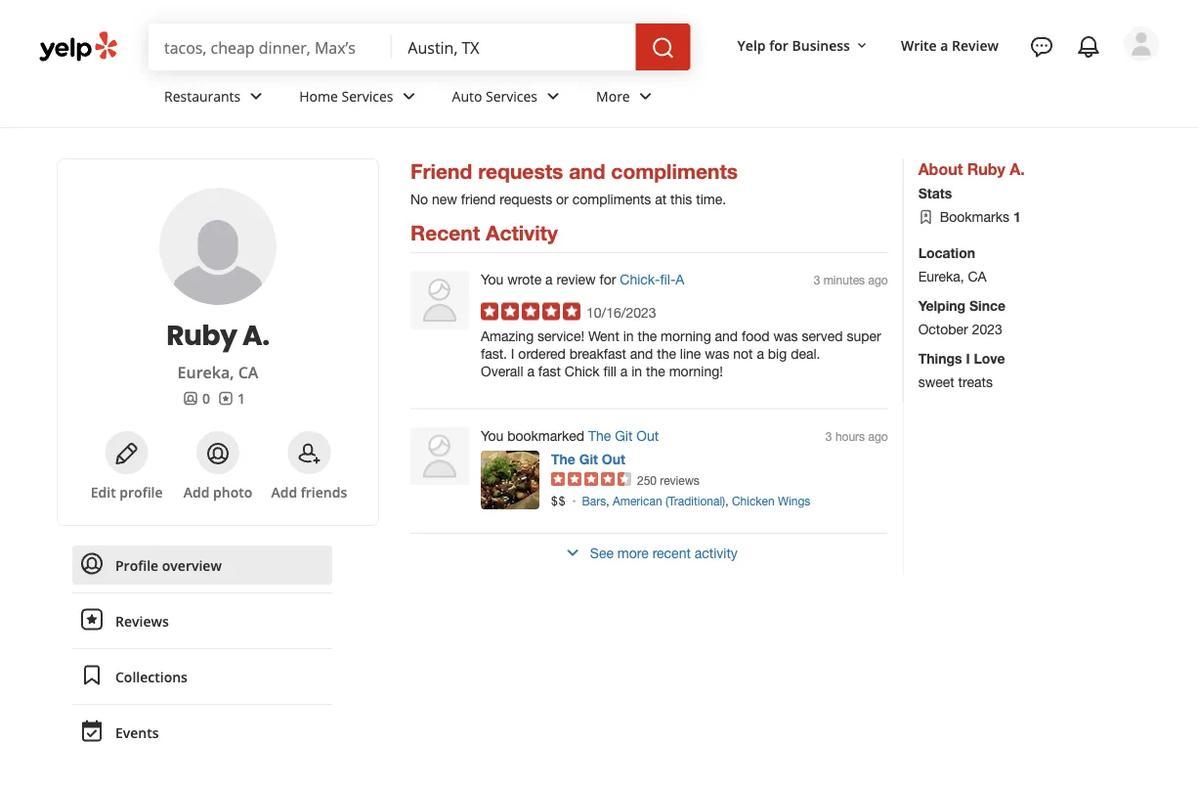 Task type: describe. For each thing, give the bounding box(es) containing it.
reviews menu item
[[72, 601, 332, 649]]

1 vertical spatial the
[[657, 345, 677, 361]]

restaurants link
[[149, 70, 284, 127]]

wings
[[778, 494, 811, 507]]

Near text field
[[408, 36, 620, 58]]

eureka, inside ruby a. eureka, ca
[[178, 362, 234, 383]]

you wrote a review for chick-fil-a
[[481, 271, 685, 287]]

collections
[[115, 667, 188, 686]]

friend requests and compliments no new friend requests or compliments at this time.
[[411, 159, 738, 207]]

notifications image
[[1077, 35, 1101, 59]]

time.
[[696, 191, 727, 207]]

(traditional)
[[666, 494, 726, 507]]

24 chevron down v2 image for auto services
[[542, 85, 565, 108]]

250 reviews
[[638, 473, 700, 487]]

collections menu item
[[72, 657, 332, 705]]

about
[[919, 159, 963, 178]]

see
[[590, 545, 614, 561]]

0 vertical spatial 1
[[1014, 209, 1021, 225]]

bars
[[582, 494, 606, 507]]

profile
[[120, 483, 163, 501]]

24 review v2 image
[[80, 608, 104, 631]]

since
[[970, 297, 1006, 313]]

1 vertical spatial the git out link
[[551, 451, 626, 467]]

ruby a. image
[[1124, 26, 1160, 62]]

things i love sweet treats
[[919, 350, 1006, 389]]

restaurants
[[164, 87, 241, 105]]

add photo
[[184, 483, 253, 501]]

breakfast
[[570, 345, 627, 361]]

1 , from the left
[[606, 494, 610, 507]]

fil-
[[661, 271, 676, 287]]

served
[[802, 328, 843, 344]]

a right "wrote"
[[546, 271, 553, 287]]

0
[[202, 389, 210, 407]]

minutes
[[824, 273, 865, 287]]

16 review v2 image
[[218, 391, 234, 406]]

photo
[[213, 483, 253, 501]]

chicken wings link
[[732, 494, 811, 507]]

morning!
[[669, 363, 723, 379]]

yelp for business button
[[730, 27, 878, 63]]

services for home services
[[342, 87, 394, 105]]

chick
[[565, 363, 600, 379]]

ago for bookmarked
[[869, 429, 888, 443]]

this
[[671, 191, 693, 207]]

ruby a. link
[[81, 316, 355, 354]]

review
[[952, 36, 999, 54]]

no
[[411, 191, 428, 207]]

more
[[618, 545, 649, 561]]

24 chevron down v2 image for restaurants
[[245, 85, 268, 108]]

write
[[901, 36, 937, 54]]

ca inside ruby a. eureka, ca
[[238, 362, 259, 383]]

16 friends v2 image
[[183, 391, 198, 406]]

see more recent activity
[[590, 545, 738, 561]]

profile overview
[[115, 556, 222, 574]]

a right fill at the right
[[621, 363, 628, 379]]

profile overview link
[[72, 546, 332, 585]]

morning
[[661, 328, 711, 344]]

super
[[847, 328, 882, 344]]

1 vertical spatial in
[[632, 363, 643, 379]]

1 vertical spatial compliments
[[573, 191, 652, 207]]

reviews element
[[218, 388, 245, 408]]

auto services
[[452, 87, 538, 105]]

yelp for business
[[738, 36, 851, 54]]

chick-
[[620, 271, 661, 287]]

24 chevron down v2 image for home services
[[397, 85, 421, 108]]

services for auto services
[[486, 87, 538, 105]]

0 horizontal spatial out
[[602, 451, 626, 467]]

new
[[432, 191, 458, 207]]

wrote
[[508, 271, 542, 287]]

overview
[[162, 556, 222, 574]]

0 vertical spatial the git out link
[[589, 427, 659, 443]]

reviews link
[[72, 601, 332, 640]]

or
[[556, 191, 569, 207]]

0 vertical spatial in
[[624, 328, 634, 344]]

auto
[[452, 87, 482, 105]]

location
[[919, 244, 976, 260]]

location eureka, ca
[[919, 244, 987, 284]]

fast.
[[481, 345, 507, 361]]

add for add photo
[[184, 483, 210, 501]]

1 vertical spatial and
[[715, 328, 738, 344]]

overall
[[481, 363, 524, 379]]

$$
[[551, 494, 566, 507]]

treats
[[959, 373, 993, 389]]

collections link
[[72, 657, 332, 696]]

and inside friend requests and compliments no new friend requests or compliments at this time.
[[569, 159, 606, 183]]

auto services link
[[437, 70, 581, 127]]

1 inside reviews element
[[238, 389, 245, 407]]

october
[[919, 321, 969, 337]]

recent
[[411, 220, 480, 245]]

search image
[[652, 36, 675, 60]]

at
[[655, 191, 667, 207]]

american (traditional) link
[[613, 494, 726, 507]]

a
[[676, 271, 685, 287]]

the git out
[[551, 451, 626, 467]]

home services
[[299, 87, 394, 105]]

edit profile
[[91, 483, 163, 501]]

0 vertical spatial compliments
[[611, 159, 738, 183]]

bookmarked
[[508, 427, 585, 443]]

1 horizontal spatial the
[[589, 427, 611, 443]]

none field find
[[164, 36, 377, 58]]

250
[[638, 473, 657, 487]]

messages image
[[1031, 35, 1054, 59]]

24 collections v2 image
[[80, 664, 104, 687]]

recent
[[653, 545, 691, 561]]

hours
[[836, 429, 865, 443]]

yelping since october 2023
[[919, 297, 1006, 337]]

yelp
[[738, 36, 766, 54]]

you for you bookmarked the git out
[[481, 427, 504, 443]]

the git out image
[[481, 451, 540, 509]]

bars link
[[582, 494, 606, 507]]

more link
[[581, 70, 673, 127]]

friend
[[411, 159, 473, 183]]

things
[[919, 350, 963, 366]]

1 horizontal spatial ruby
[[968, 159, 1006, 178]]

bars , american (traditional) , chicken wings
[[582, 494, 811, 507]]

10/16/2023
[[587, 304, 657, 320]]

5.0 star rating image
[[481, 303, 581, 320]]

Find text field
[[164, 36, 377, 58]]

1 horizontal spatial was
[[774, 328, 798, 344]]

ago for review
[[869, 273, 888, 287]]

for inside button
[[770, 36, 789, 54]]



Task type: vqa. For each thing, say whether or not it's contained in the screenshot.
friend on the top
yes



Task type: locate. For each thing, give the bounding box(es) containing it.
24 chevron down v2 image
[[542, 85, 565, 108], [634, 85, 658, 108]]

reviews
[[115, 612, 169, 630]]

, down 4.5 star rating image
[[606, 494, 610, 507]]

1 vertical spatial ruby
[[166, 316, 237, 354]]

events
[[115, 723, 159, 742]]

1 horizontal spatial ,
[[726, 494, 729, 507]]

0 horizontal spatial for
[[600, 271, 616, 287]]

1 horizontal spatial eureka,
[[919, 268, 965, 284]]

0 vertical spatial ca
[[968, 268, 987, 284]]

2 none field from the left
[[408, 36, 620, 58]]

0 vertical spatial requests
[[478, 159, 564, 183]]

1 horizontal spatial 24 chevron down v2 image
[[397, 85, 421, 108]]

business categories element
[[149, 70, 1160, 127]]

a
[[941, 36, 949, 54], [546, 271, 553, 287], [757, 345, 765, 361], [527, 363, 535, 379], [621, 363, 628, 379]]

the left morning! on the top right of the page
[[646, 363, 666, 379]]

1 horizontal spatial none field
[[408, 36, 620, 58]]

1 vertical spatial 3
[[826, 429, 833, 443]]

chicken
[[732, 494, 775, 507]]

and
[[569, 159, 606, 183], [715, 328, 738, 344], [630, 345, 653, 361]]

in
[[624, 328, 634, 344], [632, 363, 643, 379]]

eureka, inside location eureka, ca
[[919, 268, 965, 284]]

was
[[774, 328, 798, 344], [705, 345, 730, 361]]

1 horizontal spatial ca
[[968, 268, 987, 284]]

i inside the things i love sweet treats
[[966, 350, 970, 366]]

2023
[[973, 321, 1003, 337]]

4.5 star rating image
[[551, 472, 632, 486]]

1 add from the left
[[184, 483, 210, 501]]

write a review link
[[894, 27, 1007, 63]]

you up the git out image
[[481, 427, 504, 443]]

fill
[[604, 363, 617, 379]]

24 chevron down v2 image left auto on the left top of the page
[[397, 85, 421, 108]]

0 vertical spatial the
[[589, 427, 611, 443]]

add for add friends
[[271, 483, 297, 501]]

0 horizontal spatial eureka,
[[178, 362, 234, 383]]

out up 4.5 star rating image
[[602, 451, 626, 467]]

friends element
[[183, 388, 210, 408]]

2 24 chevron down v2 image from the left
[[634, 85, 658, 108]]

24 chevron down v2 image inside auto services link
[[542, 85, 565, 108]]

1 vertical spatial eureka,
[[178, 362, 234, 383]]

1 vertical spatial git
[[580, 451, 598, 467]]

3 left minutes on the right of page
[[814, 273, 821, 287]]

i
[[511, 345, 515, 361], [966, 350, 970, 366]]

a. up reviews element
[[242, 316, 270, 354]]

1 horizontal spatial git
[[615, 427, 633, 443]]

24 event v2 image
[[80, 719, 104, 743]]

the
[[638, 328, 657, 344], [657, 345, 677, 361], [646, 363, 666, 379]]

1 horizontal spatial services
[[486, 87, 538, 105]]

add left photo
[[184, 483, 210, 501]]

1 you from the top
[[481, 271, 504, 287]]

requests
[[478, 159, 564, 183], [500, 191, 553, 207]]

requests up "or"
[[478, 159, 564, 183]]

2 add from the left
[[271, 483, 297, 501]]

more
[[596, 87, 630, 105]]

sweet
[[919, 373, 955, 389]]

1 horizontal spatial 1
[[1014, 209, 1021, 225]]

0 horizontal spatial services
[[342, 87, 394, 105]]

ruby up '0'
[[166, 316, 237, 354]]

user actions element
[[722, 24, 1187, 145]]

add friends
[[271, 483, 347, 501]]

0 horizontal spatial i
[[511, 345, 515, 361]]

events link
[[72, 713, 332, 752]]

out
[[637, 427, 659, 443], [602, 451, 626, 467]]

1 horizontal spatial and
[[630, 345, 653, 361]]

not
[[734, 345, 753, 361]]

bookmarks
[[940, 209, 1010, 225]]

big
[[768, 345, 787, 361]]

0 vertical spatial out
[[637, 427, 659, 443]]

1 ago from the top
[[869, 273, 888, 287]]

for right review
[[600, 271, 616, 287]]

2 horizontal spatial and
[[715, 328, 738, 344]]

ago right minutes on the right of page
[[869, 273, 888, 287]]

0 vertical spatial the
[[638, 328, 657, 344]]

write a review
[[901, 36, 999, 54]]

1 vertical spatial you
[[481, 427, 504, 443]]

food
[[742, 328, 770, 344]]

0 vertical spatial was
[[774, 328, 798, 344]]

business
[[792, 36, 851, 54]]

ruby
[[968, 159, 1006, 178], [166, 316, 237, 354]]

3
[[814, 273, 821, 287], [826, 429, 833, 443]]

0 horizontal spatial 1
[[238, 389, 245, 407]]

add friends image
[[298, 442, 321, 465]]

0 vertical spatial git
[[615, 427, 633, 443]]

the left line
[[657, 345, 677, 361]]

ruby a. eureka, ca
[[166, 316, 270, 383]]

1 vertical spatial 1
[[238, 389, 245, 407]]

i inside the amazing service! went in the morning and food was served super fast. i ordered breakfast and the line was not a big deal. overall a fast chick fill a in the morning!
[[511, 345, 515, 361]]

amazing
[[481, 328, 534, 344]]

american
[[613, 494, 662, 507]]

edit
[[91, 483, 116, 501]]

a. up bookmarks 1
[[1010, 159, 1025, 178]]

1 24 chevron down v2 image from the left
[[245, 85, 268, 108]]

0 horizontal spatial 24 chevron down v2 image
[[542, 85, 565, 108]]

, left 'chicken'
[[726, 494, 729, 507]]

for
[[770, 36, 789, 54], [600, 271, 616, 287]]

2 , from the left
[[726, 494, 729, 507]]

0 vertical spatial you
[[481, 271, 504, 287]]

a left fast
[[527, 363, 535, 379]]

1 right bookmarks
[[1014, 209, 1021, 225]]

eureka, down location in the right of the page
[[919, 268, 965, 284]]

friend
[[461, 191, 496, 207]]

services
[[342, 87, 394, 105], [486, 87, 538, 105]]

recent activity
[[411, 220, 558, 245]]

yelping
[[919, 297, 966, 313]]

you bookmarked the git out
[[481, 427, 659, 443]]

you for you wrote a review for chick-fil-a
[[481, 271, 504, 287]]

0 horizontal spatial git
[[580, 451, 598, 467]]

a left big
[[757, 345, 765, 361]]

1 horizontal spatial a.
[[1010, 159, 1025, 178]]

1 horizontal spatial for
[[770, 36, 789, 54]]

i left love
[[966, 350, 970, 366]]

service!
[[538, 328, 585, 344]]

1 vertical spatial ago
[[869, 429, 888, 443]]

see more recent activity link
[[411, 534, 888, 575]]

2 ago from the top
[[869, 429, 888, 443]]

0 vertical spatial eureka,
[[919, 268, 965, 284]]

a.
[[1010, 159, 1025, 178], [242, 316, 270, 354]]

was left not
[[705, 345, 730, 361]]

compliments left at
[[573, 191, 652, 207]]

you left "wrote"
[[481, 271, 504, 287]]

0 horizontal spatial was
[[705, 345, 730, 361]]

ordered
[[519, 345, 566, 361]]

0 vertical spatial ago
[[869, 273, 888, 287]]

3 for review
[[814, 273, 821, 287]]

0 horizontal spatial ca
[[238, 362, 259, 383]]

the down you bookmarked the git out
[[551, 451, 576, 467]]

1 horizontal spatial add
[[271, 483, 297, 501]]

0 vertical spatial ruby
[[968, 159, 1006, 178]]

1 services from the left
[[342, 87, 394, 105]]

none field near
[[408, 36, 620, 58]]

0 horizontal spatial ruby
[[166, 316, 237, 354]]

a right write
[[941, 36, 949, 54]]

add left the friends
[[271, 483, 297, 501]]

line
[[680, 345, 701, 361]]

0 vertical spatial and
[[569, 159, 606, 183]]

24 chevron down v2 image for more
[[634, 85, 658, 108]]

0 horizontal spatial a.
[[242, 316, 270, 354]]

in down the 10/16/2023
[[624, 328, 634, 344]]

1 horizontal spatial i
[[966, 350, 970, 366]]

3 for bookmarked
[[826, 429, 833, 443]]

1 vertical spatial for
[[600, 271, 616, 287]]

2 vertical spatial and
[[630, 345, 653, 361]]

none field up home
[[164, 36, 377, 58]]

the up the git out
[[589, 427, 611, 443]]

services right home
[[342, 87, 394, 105]]

2 services from the left
[[486, 87, 538, 105]]

0 horizontal spatial the
[[551, 451, 576, 467]]

fast
[[539, 363, 561, 379]]

16 chevron down v2 image
[[855, 38, 870, 53]]

1 none field from the left
[[164, 36, 377, 58]]

compliments up this
[[611, 159, 738, 183]]

none field up auto services link
[[408, 36, 620, 58]]

24 chevron down v2 image right auto services
[[542, 85, 565, 108]]

ca up since
[[968, 268, 987, 284]]

1 vertical spatial the
[[551, 451, 576, 467]]

menu
[[72, 546, 332, 752]]

1
[[1014, 209, 1021, 225], [238, 389, 245, 407]]

bookmarks 1
[[940, 209, 1021, 225]]

requests up the 'activity'
[[500, 191, 553, 207]]

ago right hours
[[869, 429, 888, 443]]

and up not
[[715, 328, 738, 344]]

3 hours ago
[[826, 429, 888, 443]]

services right auto on the left top of the page
[[486, 87, 538, 105]]

2 you from the top
[[481, 427, 504, 443]]

1 vertical spatial a.
[[242, 316, 270, 354]]

0 vertical spatial for
[[770, 36, 789, 54]]

the git out link up 4.5 star rating image
[[551, 451, 626, 467]]

None field
[[164, 36, 377, 58], [408, 36, 620, 58]]

and down more
[[569, 159, 606, 183]]

0 horizontal spatial and
[[569, 159, 606, 183]]

a. inside ruby a. eureka, ca
[[242, 316, 270, 354]]

1 right 16 review v2 image
[[238, 389, 245, 407]]

activity
[[486, 220, 558, 245]]

went
[[589, 328, 620, 344]]

3 left hours
[[826, 429, 833, 443]]

24 chevron down v2 image right more
[[634, 85, 658, 108]]

24 chevron down v2 image down find text box
[[245, 85, 268, 108]]

0 horizontal spatial none field
[[164, 36, 377, 58]]

git up 4.5 star rating image
[[580, 451, 598, 467]]

love
[[974, 350, 1006, 366]]

2 24 chevron down v2 image from the left
[[397, 85, 421, 108]]

ruby right about
[[968, 159, 1006, 178]]

the git out link
[[589, 427, 659, 443], [551, 451, 626, 467]]

profile overview menu item
[[72, 546, 332, 594]]

2 vertical spatial the
[[646, 363, 666, 379]]

out up 250 at right bottom
[[637, 427, 659, 443]]

1 horizontal spatial 24 chevron down v2 image
[[634, 85, 658, 108]]

friends
[[301, 483, 347, 501]]

add
[[184, 483, 210, 501], [271, 483, 297, 501]]

for right "yelp"
[[770, 36, 789, 54]]

1 horizontal spatial 3
[[826, 429, 833, 443]]

in right fill at the right
[[632, 363, 643, 379]]

None search field
[[149, 23, 695, 70]]

the down the 10/16/2023
[[638, 328, 657, 344]]

0 horizontal spatial 24 chevron down v2 image
[[245, 85, 268, 108]]

24 chevron down v2 image inside the home services link
[[397, 85, 421, 108]]

0 horizontal spatial add
[[184, 483, 210, 501]]

ca up reviews element
[[238, 362, 259, 383]]

ruby inside ruby a. eureka, ca
[[166, 316, 237, 354]]

menu containing profile overview
[[72, 546, 332, 752]]

3 minutes ago
[[814, 273, 888, 287]]

1 24 chevron down v2 image from the left
[[542, 85, 565, 108]]

i down amazing
[[511, 345, 515, 361]]

0 vertical spatial a.
[[1010, 159, 1025, 178]]

git
[[615, 427, 633, 443], [580, 451, 598, 467]]

activity
[[695, 545, 738, 561]]

edit profile image
[[115, 442, 139, 465]]

24 chevron down v2 image inside restaurants link
[[245, 85, 268, 108]]

and right breakfast
[[630, 345, 653, 361]]

24 profile v2 image
[[80, 552, 104, 576]]

0 vertical spatial 3
[[814, 273, 821, 287]]

24 chevron down v2 image inside more link
[[634, 85, 658, 108]]

home services link
[[284, 70, 437, 127]]

git up the git out
[[615, 427, 633, 443]]

was up big
[[774, 328, 798, 344]]

ago
[[869, 273, 888, 287], [869, 429, 888, 443]]

1 vertical spatial requests
[[500, 191, 553, 207]]

ca
[[968, 268, 987, 284], [238, 362, 259, 383]]

1 vertical spatial was
[[705, 345, 730, 361]]

add photo image
[[206, 442, 230, 465]]

eureka,
[[919, 268, 965, 284], [178, 362, 234, 383]]

1 vertical spatial out
[[602, 451, 626, 467]]

chick-fil-a link
[[620, 271, 685, 287]]

1 horizontal spatial out
[[637, 427, 659, 443]]

the
[[589, 427, 611, 443], [551, 451, 576, 467]]

1 vertical spatial ca
[[238, 362, 259, 383]]

0 horizontal spatial ,
[[606, 494, 610, 507]]

about ruby a.
[[919, 159, 1025, 178]]

0 horizontal spatial 3
[[814, 273, 821, 287]]

the git out link up the git out
[[589, 427, 659, 443]]

eureka, up '0'
[[178, 362, 234, 383]]

24 chevron down v2 image
[[245, 85, 268, 108], [397, 85, 421, 108]]

ca inside location eureka, ca
[[968, 268, 987, 284]]



